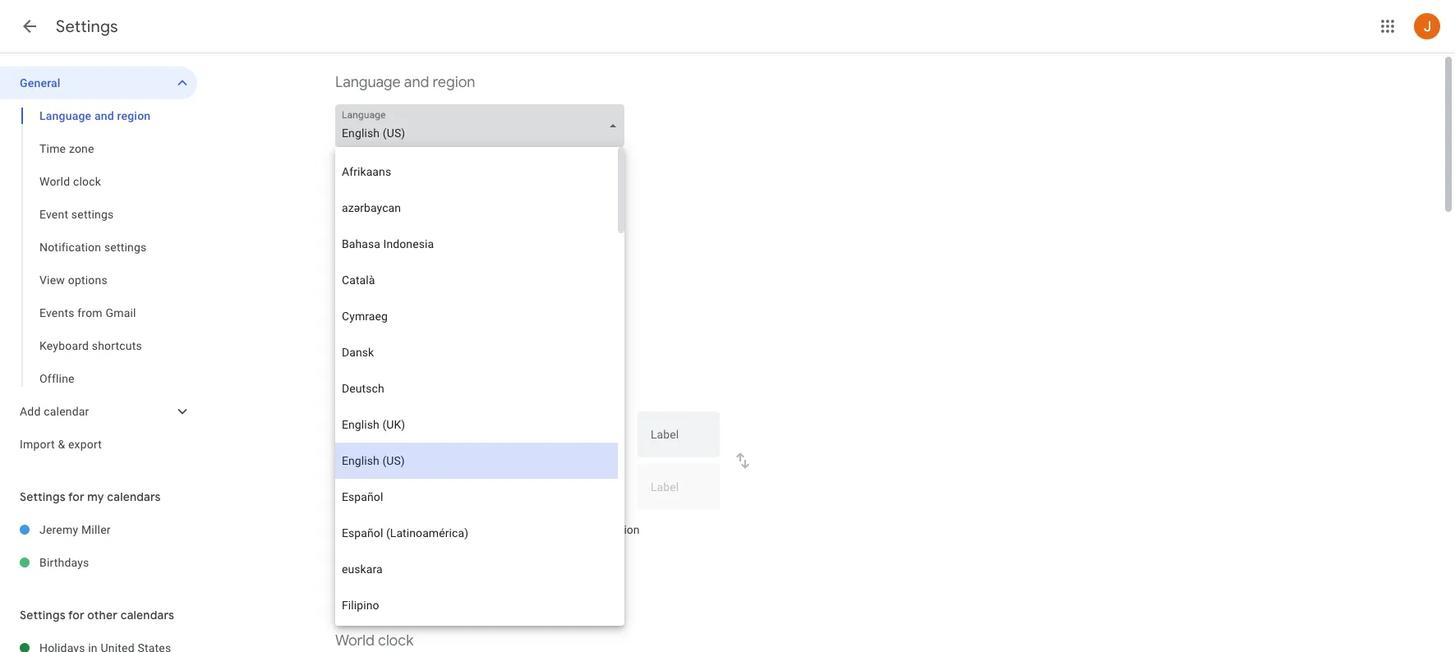 Task type: locate. For each thing, give the bounding box(es) containing it.
1 vertical spatial time
[[335, 351, 368, 370]]

1 horizontal spatial time
[[335, 351, 368, 370]]

1 vertical spatial time
[[493, 523, 516, 537]]

0 vertical spatial language and region
[[335, 73, 475, 92]]

clock up event settings
[[73, 175, 101, 188]]

for for other
[[68, 608, 84, 623]]

deutsch option
[[335, 371, 618, 407]]

from
[[77, 307, 103, 320]]

birthdays
[[39, 556, 89, 569]]

time
[[456, 385, 479, 399], [493, 523, 516, 537]]

english (us)‎ option
[[335, 443, 618, 479]]

settings for settings for other calendars
[[20, 608, 66, 623]]

0 horizontal spatial world clock
[[39, 175, 101, 188]]

1 vertical spatial calendars
[[121, 608, 174, 623]]

1 vertical spatial my
[[433, 523, 449, 537]]

time right primary
[[493, 523, 516, 537]]

bahasa indonesia option
[[335, 226, 618, 262]]

1 for from the top
[[68, 490, 84, 505]]

event settings
[[39, 208, 114, 221]]

offline
[[39, 372, 75, 385]]

0 vertical spatial calendars
[[107, 490, 161, 505]]

azərbaycan option
[[335, 190, 618, 226]]

for left other on the left of the page
[[68, 608, 84, 623]]

settings for notification settings
[[104, 241, 147, 254]]

shortcuts
[[92, 339, 142, 353]]

0 vertical spatial world
[[39, 175, 70, 188]]

jeremy
[[39, 523, 78, 537]]

0 vertical spatial and
[[404, 73, 429, 92]]

0 vertical spatial for
[[68, 490, 84, 505]]

1 vertical spatial language
[[39, 109, 91, 122]]

for up jeremy miller
[[68, 490, 84, 505]]

cymraeg option
[[335, 298, 618, 334]]

settings right go back icon
[[56, 16, 118, 37]]

clock
[[73, 175, 101, 188], [378, 632, 414, 651]]

time up display
[[335, 351, 368, 370]]

settings up notification settings
[[71, 208, 114, 221]]

0 vertical spatial clock
[[73, 175, 101, 188]]

0 vertical spatial settings
[[56, 16, 118, 37]]

to left current
[[547, 523, 557, 537]]

español option
[[335, 479, 618, 515]]

google
[[436, 557, 467, 569]]

1 vertical spatial settings
[[20, 490, 66, 505]]

zone up event settings
[[69, 142, 94, 155]]

to right ask
[[382, 523, 392, 537]]

2 vertical spatial settings
[[20, 608, 66, 623]]

Label for primary time zone. text field
[[651, 429, 707, 452]]

0 vertical spatial my
[[87, 490, 104, 505]]

1 vertical spatial for
[[68, 608, 84, 623]]

0 horizontal spatial world
[[39, 175, 70, 188]]

0 vertical spatial time zone
[[39, 142, 94, 155]]

1 horizontal spatial my
[[433, 523, 449, 537]]

1 vertical spatial and
[[94, 109, 114, 122]]

world clock up event settings
[[39, 175, 101, 188]]

add
[[20, 405, 41, 418]]

0 horizontal spatial time
[[39, 142, 66, 155]]

world clock down more
[[335, 632, 414, 651]]

for
[[68, 490, 84, 505], [68, 608, 84, 623]]

import & export
[[20, 438, 102, 451]]

0 horizontal spatial time zone
[[39, 142, 94, 155]]

my right update at bottom
[[433, 523, 449, 537]]

my up miller
[[87, 490, 104, 505]]

settings for event settings
[[71, 208, 114, 221]]

world down "learn"
[[335, 632, 375, 651]]

0 horizontal spatial my
[[87, 490, 104, 505]]

settings for my calendars tree
[[0, 514, 197, 579]]

0 horizontal spatial to
[[382, 523, 392, 537]]

1 vertical spatial clock
[[378, 632, 414, 651]]

ask to update my primary time zone to current location
[[360, 523, 640, 537]]

settings up the options
[[104, 241, 147, 254]]

zone
[[69, 142, 94, 155], [371, 351, 403, 370], [481, 385, 506, 399], [519, 523, 544, 537]]

0 horizontal spatial clock
[[73, 175, 101, 188]]

1 horizontal spatial language
[[335, 73, 401, 92]]

0 horizontal spatial and
[[94, 109, 114, 122]]

1 vertical spatial language and region
[[39, 109, 151, 122]]

1 horizontal spatial and
[[404, 73, 429, 92]]

zone up display
[[371, 351, 403, 370]]

filipino option
[[335, 588, 618, 624]]

0 horizontal spatial region
[[117, 109, 151, 122]]

learn
[[335, 557, 360, 569]]

1 horizontal spatial time
[[493, 523, 516, 537]]

jeremy miller tree item
[[0, 514, 197, 546]]

region inside group
[[117, 109, 151, 122]]

language and region
[[335, 73, 475, 92], [39, 109, 151, 122]]

0 horizontal spatial language
[[39, 109, 91, 122]]

0 vertical spatial region
[[433, 73, 475, 92]]

1 horizontal spatial region
[[433, 73, 475, 92]]

and
[[404, 73, 429, 92], [94, 109, 114, 122]]

display
[[360, 385, 397, 399]]

2 for from the top
[[68, 608, 84, 623]]

time
[[39, 142, 66, 155], [335, 351, 368, 370]]

1 horizontal spatial language and region
[[335, 73, 475, 92]]

0 vertical spatial settings
[[71, 208, 114, 221]]

français option
[[335, 624, 618, 652]]

None field
[[335, 104, 631, 147]]

clock down "about"
[[378, 632, 414, 651]]

calendars
[[107, 490, 161, 505], [121, 608, 174, 623]]

time zone
[[39, 142, 94, 155], [335, 351, 403, 370]]

time up "english (uk)‎" option
[[456, 385, 479, 399]]

region
[[433, 73, 475, 92], [117, 109, 151, 122]]

world up event on the top left of the page
[[39, 175, 70, 188]]

keyboard
[[39, 339, 89, 353]]

keyboard shortcuts
[[39, 339, 142, 353]]

my
[[87, 490, 104, 505], [433, 523, 449, 537]]

0 vertical spatial language
[[335, 73, 401, 92]]

holidays in united states tree item
[[0, 632, 197, 652]]

1 horizontal spatial to
[[547, 523, 557, 537]]

català option
[[335, 262, 618, 298]]

settings
[[56, 16, 118, 37], [20, 490, 66, 505], [20, 608, 66, 623]]

0 vertical spatial world clock
[[39, 175, 101, 188]]

language
[[335, 73, 401, 92], [39, 109, 91, 122]]

settings up jeremy
[[20, 490, 66, 505]]

other
[[87, 608, 118, 623]]

zone up works
[[519, 523, 544, 537]]

tree
[[0, 67, 197, 461]]

1 horizontal spatial world clock
[[335, 632, 414, 651]]

time zone up display
[[335, 351, 403, 370]]

calendars right other on the left of the page
[[121, 608, 174, 623]]

settings down birthdays
[[20, 608, 66, 623]]

time zone up event settings
[[39, 142, 94, 155]]

to
[[382, 523, 392, 537], [547, 523, 557, 537]]

calendar
[[470, 557, 509, 569]]

1 horizontal spatial world
[[335, 632, 375, 651]]

settings
[[71, 208, 114, 221], [104, 241, 147, 254]]

world clock
[[39, 175, 101, 188], [335, 632, 414, 651]]

1 vertical spatial time zone
[[335, 351, 403, 370]]

0 vertical spatial time
[[39, 142, 66, 155]]

world
[[39, 175, 70, 188], [335, 632, 375, 651]]

calendars up jeremy miller tree item
[[107, 490, 161, 505]]

group
[[0, 99, 197, 395]]

1 vertical spatial region
[[117, 109, 151, 122]]

display secondary time zone
[[360, 385, 506, 399]]

1 horizontal spatial clock
[[378, 632, 414, 651]]

settings for my calendars
[[20, 490, 161, 505]]

1 horizontal spatial time zone
[[335, 351, 403, 370]]

1 vertical spatial settings
[[104, 241, 147, 254]]

current
[[560, 523, 596, 537]]

time up event on the top left of the page
[[39, 142, 66, 155]]

0 horizontal spatial time
[[456, 385, 479, 399]]

0 horizontal spatial language and region
[[39, 109, 151, 122]]

calendars for settings for other calendars
[[121, 608, 174, 623]]



Task type: describe. For each thing, give the bounding box(es) containing it.
go back image
[[20, 16, 39, 36]]

euskara option
[[335, 551, 618, 588]]

and inside group
[[94, 109, 114, 122]]

calendar
[[44, 405, 89, 418]]

how
[[415, 557, 434, 569]]

language list box
[[335, 147, 618, 652]]

for for my
[[68, 490, 84, 505]]

notification settings
[[39, 241, 147, 254]]

gmail
[[106, 307, 136, 320]]

general
[[20, 76, 60, 90]]

0 vertical spatial time
[[456, 385, 479, 399]]

settings for other calendars
[[20, 608, 174, 623]]

update
[[395, 523, 430, 537]]

location
[[599, 523, 640, 537]]

settings for settings for my calendars
[[20, 490, 66, 505]]

events
[[39, 307, 74, 320]]

more
[[362, 557, 385, 569]]

&
[[58, 438, 65, 451]]

ask
[[360, 523, 379, 537]]

birthdays tree item
[[0, 546, 197, 579]]

export
[[68, 438, 102, 451]]

time zone inside group
[[39, 142, 94, 155]]

afrikaans option
[[335, 154, 618, 190]]

about
[[388, 557, 413, 569]]

notification
[[39, 241, 101, 254]]

jeremy miller
[[39, 523, 111, 537]]

view options
[[39, 274, 108, 287]]

world clock inside group
[[39, 175, 101, 188]]

add calendar
[[20, 405, 89, 418]]

settings heading
[[56, 16, 118, 37]]

events from gmail
[[39, 307, 136, 320]]

options
[[68, 274, 108, 287]]

2 to from the left
[[547, 523, 557, 537]]

primary
[[452, 523, 491, 537]]

secondary
[[400, 385, 453, 399]]

learn more about how google calendar works across
[[335, 557, 572, 569]]

zone up "english (uk)‎" option
[[481, 385, 506, 399]]

works
[[511, 557, 538, 569]]

1 vertical spatial world
[[335, 632, 375, 651]]

clock inside group
[[73, 175, 101, 188]]

dansk option
[[335, 334, 618, 371]]

view
[[39, 274, 65, 287]]

1 to from the left
[[382, 523, 392, 537]]

settings for settings
[[56, 16, 118, 37]]

1 vertical spatial world clock
[[335, 632, 414, 651]]

across
[[540, 557, 570, 569]]

tree containing general
[[0, 67, 197, 461]]

group containing language and region
[[0, 99, 197, 395]]

miller
[[81, 523, 111, 537]]

event
[[39, 208, 68, 221]]

world inside group
[[39, 175, 70, 188]]

español (latinoamérica)‎ option
[[335, 515, 618, 551]]

Label for secondary time zone. text field
[[651, 482, 707, 505]]

time inside group
[[39, 142, 66, 155]]

english (uk)‎ option
[[335, 407, 618, 443]]

general tree item
[[0, 67, 197, 99]]

import
[[20, 438, 55, 451]]

birthdays link
[[39, 546, 197, 579]]

language and region inside group
[[39, 109, 151, 122]]

calendars for settings for my calendars
[[107, 490, 161, 505]]



Task type: vqa. For each thing, say whether or not it's contained in the screenshot.
add other calendars image
no



